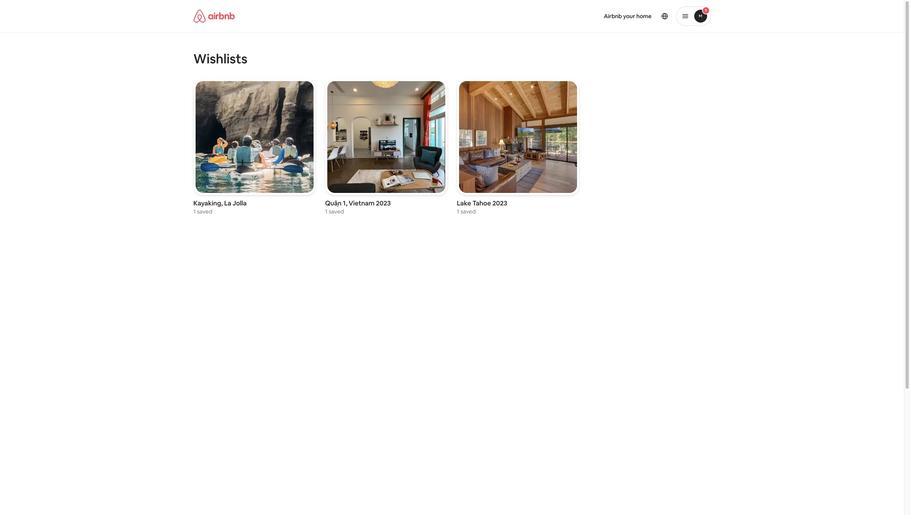 Task type: locate. For each thing, give the bounding box(es) containing it.
vietnam
[[349, 199, 375, 208]]

2 2023 from the left
[[493, 199, 507, 208]]

2023
[[376, 199, 391, 208], [493, 199, 507, 208]]

1 horizontal spatial saved
[[329, 208, 344, 216]]

kayaking,
[[193, 199, 223, 208]]

1 saved from the left
[[197, 208, 212, 216]]

1 2023 from the left
[[376, 199, 391, 208]]

0 horizontal spatial 2023
[[376, 199, 391, 208]]

kayaking, la jolla 1 saved
[[193, 199, 247, 216]]

saved for lake
[[461, 208, 476, 216]]

1 inside 'quận 1, vietnam 2023 1 saved'
[[325, 208, 328, 216]]

saved inside the kayaking, la jolla 1 saved
[[197, 208, 212, 216]]

1 horizontal spatial 2023
[[493, 199, 507, 208]]

2 horizontal spatial saved
[[461, 208, 476, 216]]

1,
[[343, 199, 347, 208]]

saved for kayaking,
[[197, 208, 212, 216]]

airbnb your home link
[[599, 8, 657, 25]]

lake
[[457, 199, 471, 208]]

saved down kayaking,
[[197, 208, 212, 216]]

2023 right vietnam
[[376, 199, 391, 208]]

0 horizontal spatial saved
[[197, 208, 212, 216]]

1
[[705, 8, 707, 13], [193, 208, 196, 216], [325, 208, 328, 216], [457, 208, 459, 216]]

saved down lake in the right of the page
[[461, 208, 476, 216]]

saved down quận
[[329, 208, 344, 216]]

saved
[[197, 208, 212, 216], [329, 208, 344, 216], [461, 208, 476, 216]]

1 inside the kayaking, la jolla 1 saved
[[193, 208, 196, 216]]

2023 right 'tahoe'
[[493, 199, 507, 208]]

3 saved from the left
[[461, 208, 476, 216]]

airbnb your home
[[604, 13, 652, 20]]

1 inside lake tahoe 2023 1 saved
[[457, 208, 459, 216]]

lake tahoe 2023 1 saved
[[457, 199, 507, 216]]

2 saved from the left
[[329, 208, 344, 216]]

1 button
[[676, 6, 711, 26]]

saved inside lake tahoe 2023 1 saved
[[461, 208, 476, 216]]

saved inside 'quận 1, vietnam 2023 1 saved'
[[329, 208, 344, 216]]

jolla
[[233, 199, 247, 208]]

2023 inside lake tahoe 2023 1 saved
[[493, 199, 507, 208]]



Task type: describe. For each thing, give the bounding box(es) containing it.
1 inside "dropdown button"
[[705, 8, 707, 13]]

your
[[623, 13, 635, 20]]

la
[[224, 199, 231, 208]]

tahoe
[[473, 199, 491, 208]]

home
[[637, 13, 652, 20]]

quận 1, vietnam 2023 1 saved
[[325, 199, 391, 216]]

airbnb
[[604, 13, 622, 20]]

wishlists
[[193, 51, 248, 67]]

quận
[[325, 199, 342, 208]]

profile element
[[462, 0, 711, 32]]

2023 inside 'quận 1, vietnam 2023 1 saved'
[[376, 199, 391, 208]]



Task type: vqa. For each thing, say whether or not it's contained in the screenshot.
La
yes



